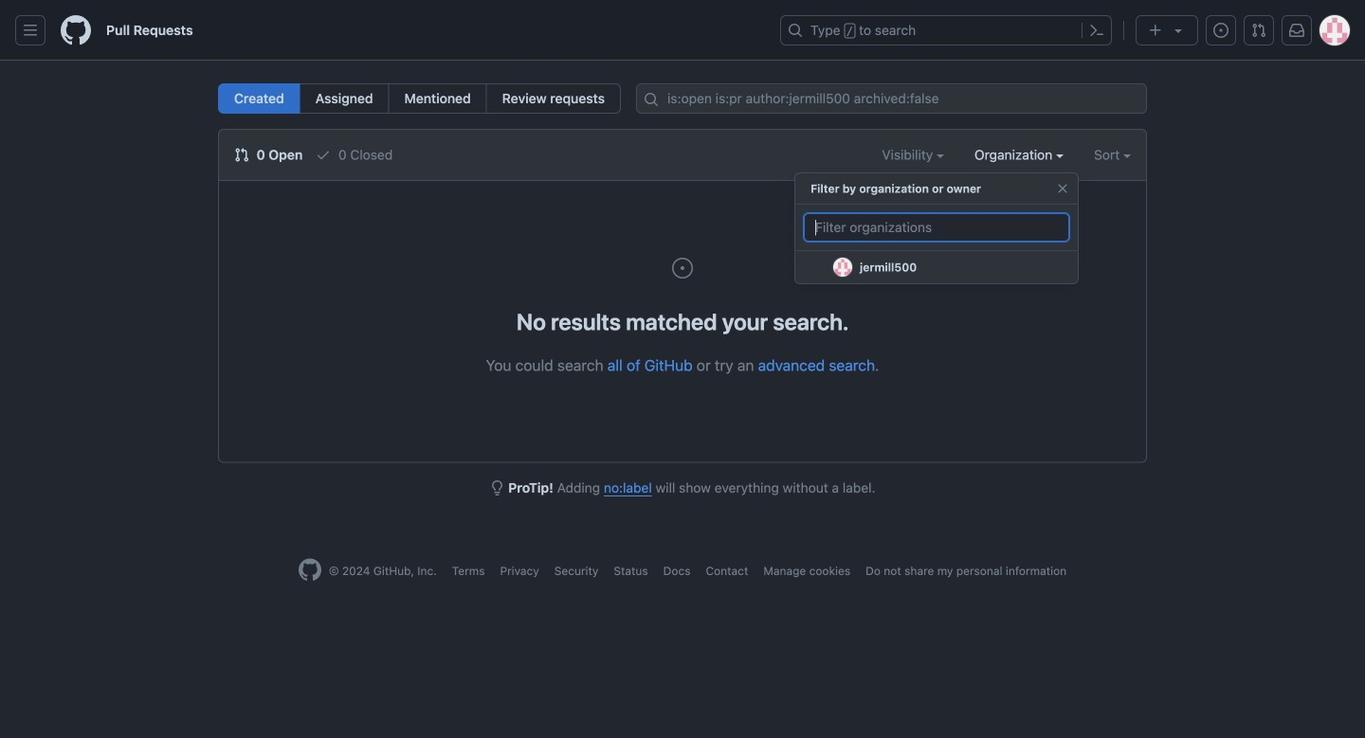 Task type: vqa. For each thing, say whether or not it's contained in the screenshot.
Region
no



Task type: describe. For each thing, give the bounding box(es) containing it.
homepage image
[[298, 559, 321, 582]]

Search all issues text field
[[636, 83, 1147, 114]]

issue opened image
[[1213, 23, 1229, 38]]

light bulb image
[[490, 481, 505, 496]]

Issues search field
[[636, 83, 1147, 114]]

notifications image
[[1289, 23, 1304, 38]]

git pull request image
[[234, 147, 249, 163]]

@jermill500 image
[[833, 258, 852, 277]]

git pull request image
[[1251, 23, 1267, 38]]

issue opened image
[[671, 257, 694, 280]]

homepage image
[[61, 15, 91, 46]]



Task type: locate. For each thing, give the bounding box(es) containing it.
command palette image
[[1089, 23, 1104, 38]]

search image
[[644, 92, 659, 107]]

pull requests element
[[218, 83, 621, 114]]

plus image
[[1148, 23, 1163, 38]]

Filter organizations text field
[[803, 212, 1070, 243]]

triangle down image
[[1171, 23, 1186, 38]]

check image
[[316, 147, 331, 163]]

close menu image
[[1055, 181, 1070, 196]]



